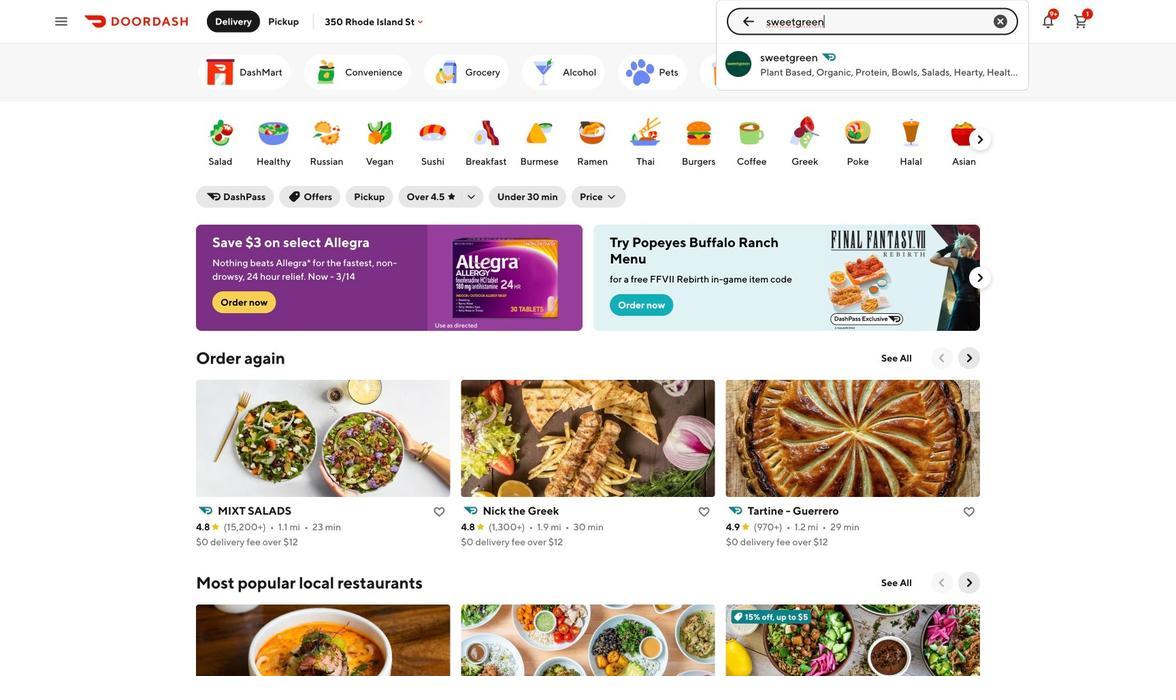 Task type: locate. For each thing, give the bounding box(es) containing it.
next button of carousel image
[[974, 65, 987, 79], [974, 133, 987, 146], [974, 271, 987, 285], [963, 351, 976, 365], [963, 576, 976, 590]]

0 items, open order cart image
[[1073, 13, 1089, 30]]

1 vertical spatial previous button of carousel image
[[935, 576, 949, 590]]

2 previous button of carousel image from the top
[[935, 576, 949, 590]]

flowers image
[[976, 56, 1009, 89]]

previous button of carousel image
[[935, 351, 949, 365], [935, 576, 949, 590]]

offers image
[[798, 56, 830, 89]]

convenience image
[[310, 56, 342, 89]]

pets image
[[624, 56, 656, 89]]

0 vertical spatial previous button of carousel image
[[935, 351, 949, 365]]

grocery image
[[430, 56, 463, 89]]

alcohol image
[[528, 56, 560, 89]]



Task type: vqa. For each thing, say whether or not it's contained in the screenshot.
Convenience icon
yes



Task type: describe. For each thing, give the bounding box(es) containing it.
retail image
[[888, 56, 921, 89]]

health image
[[706, 56, 738, 89]]

clear search input image
[[993, 13, 1009, 30]]

1 previous button of carousel image from the top
[[935, 351, 949, 365]]

notification bell image
[[1040, 13, 1057, 30]]

return from search image
[[741, 13, 757, 30]]

dashmart image
[[204, 56, 237, 89]]

Store search: begin typing to search for stores available on DoorDash text field
[[767, 14, 979, 29]]

open menu image
[[53, 13, 69, 30]]



